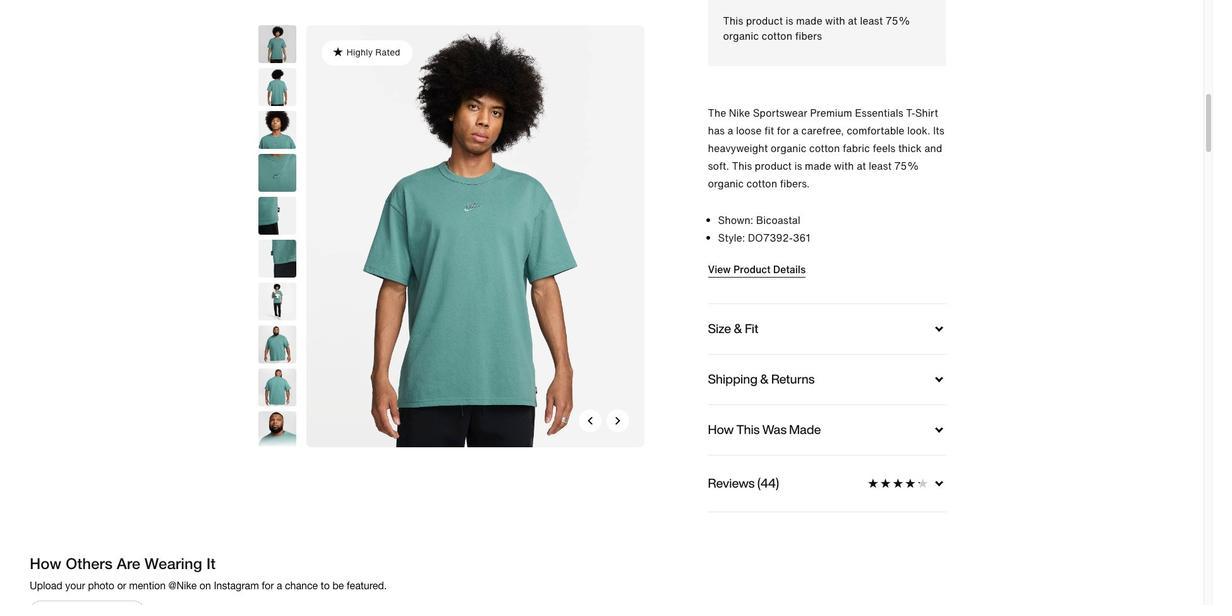 Task type: describe. For each thing, give the bounding box(es) containing it.
next carousel button image
[[614, 418, 621, 425]]

previous carousel button image
[[586, 418, 594, 425]]



Task type: vqa. For each thing, say whether or not it's contained in the screenshot.
Lakers
no



Task type: locate. For each thing, give the bounding box(es) containing it.
menu bar
[[215, 0, 989, 3]]

nike sportswear premium essentials men's t-shirt image
[[258, 25, 296, 63], [306, 25, 644, 448], [258, 68, 296, 106], [258, 111, 296, 149], [258, 154, 296, 192], [258, 197, 296, 235], [258, 240, 296, 278], [258, 283, 296, 321], [258, 326, 296, 364], [258, 369, 296, 407], [258, 412, 296, 450]]



